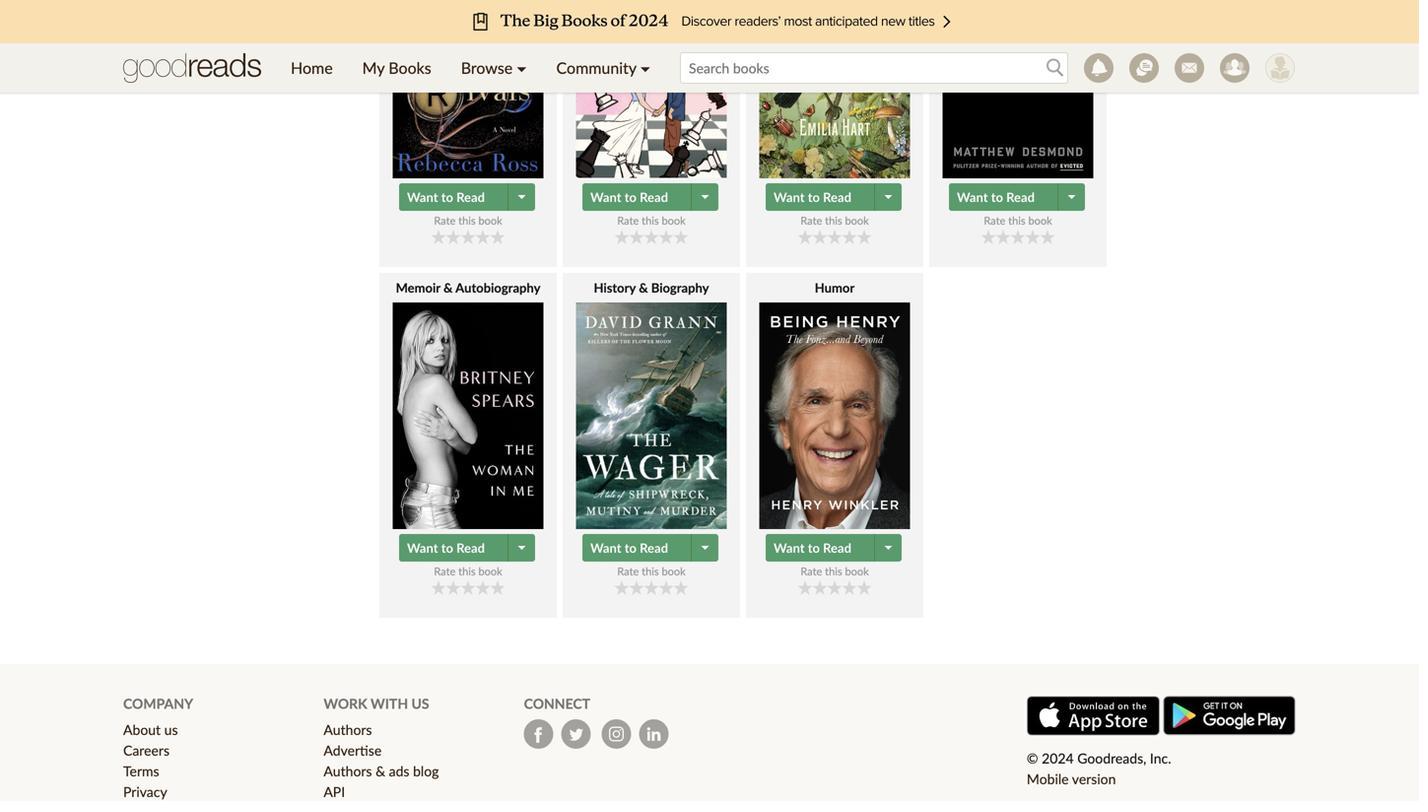 Task type: vqa. For each thing, say whether or not it's contained in the screenshot.
this
yes



Task type: locate. For each thing, give the bounding box(es) containing it.
us inside the company about us careers terms privacy
[[164, 722, 178, 738]]

awards right 2011
[[185, 65, 240, 81]]

Search books text field
[[680, 52, 1068, 84]]

about
[[123, 722, 161, 738]]

2 ▾ from the left
[[640, 58, 651, 77]]

humor
[[815, 280, 855, 296]]

2 horizontal spatial &
[[639, 280, 648, 296]]

authors up "advertise"
[[324, 722, 372, 738]]

1 vertical spatial authors
[[324, 763, 372, 780]]

read
[[456, 189, 485, 205], [640, 189, 668, 205], [823, 189, 852, 205], [1006, 189, 1035, 205], [456, 540, 485, 556], [640, 540, 668, 556], [823, 540, 852, 556]]

goodreads on facebook image
[[524, 720, 554, 749]]

2 authors from the top
[[324, 763, 372, 780]]

ruby anderson image
[[1266, 53, 1295, 83]]

▾ right the browse
[[517, 58, 527, 77]]

1 horizontal spatial us
[[411, 695, 429, 712]]

&
[[443, 280, 453, 296], [639, 280, 648, 296], [376, 763, 385, 780]]

home link
[[276, 43, 348, 93]]

& left ads
[[376, 763, 385, 780]]

2011
[[153, 65, 182, 81]]

privacy link
[[123, 784, 167, 800]]

to
[[441, 189, 453, 205], [625, 189, 637, 205], [808, 189, 820, 205], [991, 189, 1003, 205], [441, 540, 453, 556], [625, 540, 637, 556], [808, 540, 820, 556]]

1 vertical spatial us
[[164, 722, 178, 738]]

©
[[1027, 750, 1038, 767]]

& for autobiography
[[443, 280, 453, 296]]

& right history
[[639, 280, 648, 296]]

version
[[1072, 771, 1116, 788]]

history
[[594, 280, 636, 296]]

authors & ads blog link
[[324, 763, 439, 780]]

menu
[[276, 43, 665, 93]]

this
[[458, 214, 476, 227], [642, 214, 659, 227], [825, 214, 842, 227], [1008, 214, 1026, 227], [458, 565, 476, 578], [642, 565, 659, 578], [825, 565, 842, 578]]

goodreads on twitter image
[[561, 720, 591, 749]]

0 vertical spatial awards
[[185, 39, 240, 55]]

1 ▾ from the left
[[517, 58, 527, 77]]

poverty, by america image
[[943, 0, 1094, 178]]

us
[[411, 695, 429, 712], [164, 722, 178, 738]]

my books link
[[348, 43, 446, 93]]

download app for android image
[[1163, 696, 1296, 736]]

▾ inside dropdown button
[[517, 58, 527, 77]]

menu containing home
[[276, 43, 665, 93]]

us right 'with' on the bottom left of page
[[411, 695, 429, 712]]

home
[[291, 58, 333, 77]]

2 awards from the top
[[185, 65, 240, 81]]

about us link
[[123, 722, 178, 738]]

© 2024 goodreads, inc. mobile version
[[1027, 750, 1171, 788]]

mobile
[[1027, 771, 1069, 788]]

▾
[[517, 58, 527, 77], [640, 58, 651, 77]]

1 horizontal spatial ▾
[[640, 58, 651, 77]]

books
[[389, 58, 431, 77]]

company
[[123, 695, 193, 712]]

rate this book
[[434, 214, 502, 227], [617, 214, 686, 227], [801, 214, 869, 227], [984, 214, 1052, 227], [434, 565, 502, 578], [617, 565, 686, 578], [801, 565, 869, 578]]

with
[[371, 695, 408, 712]]

awards
[[185, 39, 240, 55], [185, 65, 240, 81]]

rate
[[434, 214, 456, 227], [617, 214, 639, 227], [801, 214, 822, 227], [984, 214, 1006, 227], [434, 565, 456, 578], [617, 565, 639, 578], [801, 565, 822, 578]]

▾ inside dropdown button
[[640, 58, 651, 77]]

work with us authors advertise authors & ads blog api
[[324, 695, 439, 800]]

weyward image
[[759, 0, 910, 178]]

authors
[[324, 722, 372, 738], [324, 763, 372, 780]]

my group discussions image
[[1130, 53, 1159, 83]]

mobile version link
[[1027, 771, 1116, 788]]

0 vertical spatial us
[[411, 695, 429, 712]]

0 vertical spatial authors
[[324, 722, 372, 738]]

0 horizontal spatial us
[[164, 722, 178, 738]]

2011 awards link
[[153, 64, 360, 82]]

api
[[324, 784, 345, 800]]

1 authors from the top
[[324, 722, 372, 738]]

& inside history & biography link
[[639, 280, 648, 296]]

check & mate image
[[576, 0, 727, 178]]

& right "memoir"
[[443, 280, 453, 296]]

1 horizontal spatial &
[[443, 280, 453, 296]]

Search for books to add to your shelves search field
[[680, 52, 1068, 84]]

blog
[[413, 763, 439, 780]]

divine rivals (letters of enchantment, #1) image
[[393, 0, 544, 178]]

2012 awards link
[[153, 38, 360, 56]]

& inside the memoir & autobiography link
[[443, 280, 453, 296]]

my
[[362, 58, 385, 77]]

goodreads on instagram image
[[602, 720, 632, 749]]

awards right 2012
[[185, 39, 240, 55]]

us for with
[[411, 695, 429, 712]]

want to read
[[407, 189, 485, 205], [590, 189, 668, 205], [774, 189, 852, 205], [957, 189, 1035, 205], [407, 540, 485, 556], [590, 540, 668, 556], [774, 540, 852, 556]]

us inside work with us authors advertise authors & ads blog api
[[411, 695, 429, 712]]

2012
[[153, 39, 182, 55]]

0 horizontal spatial ▾
[[517, 58, 527, 77]]

biography
[[651, 280, 709, 296]]

▾ right 'community'
[[640, 58, 651, 77]]

memoir & autobiography
[[396, 280, 541, 296]]

being henry: the fonz . . . and beyond image
[[759, 303, 910, 529]]

browse ▾
[[461, 58, 527, 77]]

authors down advertise link
[[324, 763, 372, 780]]

▾ for browse ▾
[[517, 58, 527, 77]]

us right about
[[164, 722, 178, 738]]

book
[[478, 214, 502, 227], [662, 214, 686, 227], [845, 214, 869, 227], [1028, 214, 1052, 227], [478, 565, 502, 578], [662, 565, 686, 578], [845, 565, 869, 578]]

want
[[407, 189, 438, 205], [590, 189, 621, 205], [774, 189, 805, 205], [957, 189, 988, 205], [407, 540, 438, 556], [590, 540, 621, 556], [774, 540, 805, 556]]

memoir
[[396, 280, 440, 296]]

inbox image
[[1175, 53, 1204, 83]]

history & biography
[[594, 280, 709, 296]]

1 vertical spatial awards
[[185, 65, 240, 81]]

careers link
[[123, 742, 170, 759]]

want to read button
[[399, 183, 511, 211], [582, 183, 694, 211], [766, 183, 877, 211], [949, 183, 1061, 211], [399, 534, 511, 562], [582, 534, 694, 562], [766, 534, 877, 562]]

0 horizontal spatial &
[[376, 763, 385, 780]]



Task type: describe. For each thing, give the bounding box(es) containing it.
advertise link
[[324, 742, 382, 759]]

1 awards from the top
[[185, 39, 240, 55]]

& for biography
[[639, 280, 648, 296]]

advertise
[[324, 742, 382, 759]]

community ▾ button
[[542, 43, 665, 93]]

ads
[[389, 763, 410, 780]]

history & biography link
[[563, 279, 740, 529]]

us for about
[[164, 722, 178, 738]]

community
[[556, 58, 636, 77]]

work
[[324, 695, 367, 712]]

my books
[[362, 58, 431, 77]]

autobiography
[[455, 280, 541, 296]]

friend requests image
[[1220, 53, 1250, 83]]

the woman in me image
[[393, 303, 544, 529]]

2024
[[1042, 750, 1074, 767]]

humor link
[[746, 279, 924, 529]]

browse ▾ button
[[446, 43, 542, 93]]

notifications image
[[1084, 53, 1114, 83]]

goodreads,
[[1077, 750, 1147, 767]]

company about us careers terms privacy
[[123, 695, 193, 800]]

community ▾
[[556, 58, 651, 77]]

inc.
[[1150, 750, 1171, 767]]

& inside work with us authors advertise authors & ads blog api
[[376, 763, 385, 780]]

privacy
[[123, 784, 167, 800]]

2012 awards 2011 awards
[[153, 39, 240, 81]]

api link
[[324, 784, 345, 800]]

authors link
[[324, 722, 372, 738]]

terms
[[123, 763, 159, 780]]

memoir & autobiography link
[[379, 279, 557, 529]]

download app for ios image
[[1027, 696, 1160, 736]]

▾ for community ▾
[[640, 58, 651, 77]]

browse
[[461, 58, 513, 77]]

terms link
[[123, 763, 159, 780]]

careers
[[123, 742, 170, 759]]

goodreads on linkedin image
[[639, 720, 669, 749]]

the wager: a tale of shipwreck, mutiny and murder image
[[576, 303, 727, 529]]

connect
[[524, 695, 590, 712]]



